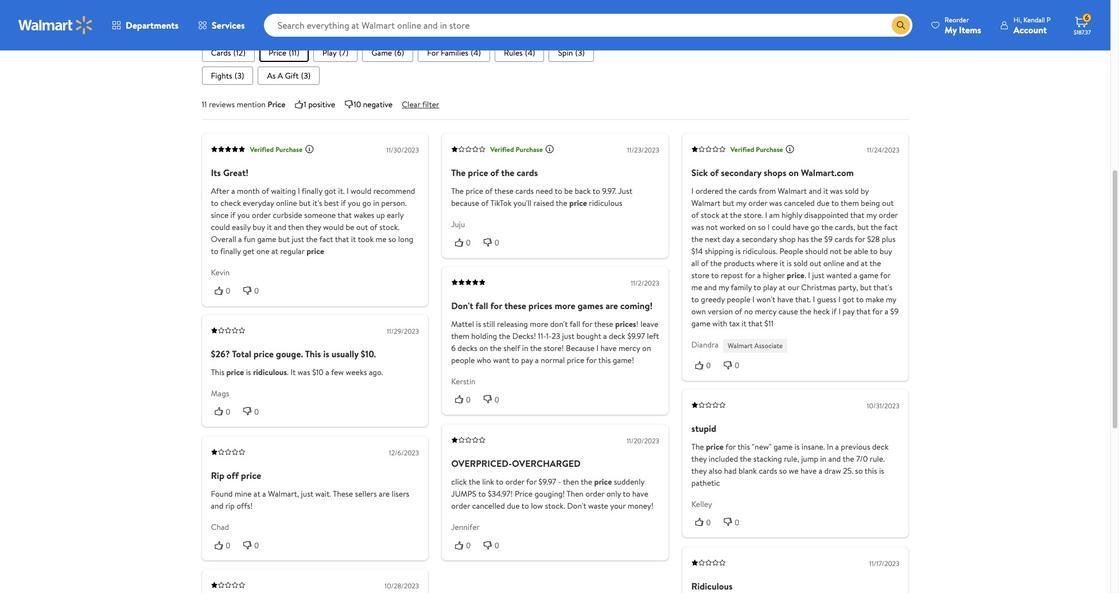 Task type: locate. For each thing, give the bounding box(es) containing it.
$34.97!
[[488, 488, 513, 500]]

buy inside after a month of waiting i finally got it. i would recommend to check everyday online but it's best if you go in person. since if you order curbside someone that wakes up early could easily buy it and then they would be out of stock. overall a fun game but just the fact that it took me so long to finally get one at regular
[[253, 222, 265, 233]]

list item
[[202, 44, 255, 62], [260, 44, 309, 62], [313, 44, 358, 62], [363, 44, 414, 62], [418, 44, 490, 62], [495, 44, 545, 62], [549, 44, 594, 62], [202, 66, 254, 85], [258, 66, 320, 85]]

0 horizontal spatial verified
[[250, 144, 274, 154]]

walmart
[[778, 185, 807, 197], [692, 197, 721, 209], [728, 341, 753, 351]]

so inside i ordered the cards from walmart and it was sold by walmart but my order was canceled due to them being out of stock at the store. i am highly disappointed that my order was not worked on so i could have go the cards, but the fact the next day a secondary shop has the $9 cards for $28 plus $14 shipping is ridiculous. people should not be able to buy all of the products where it is sold out online and at the store to repost for a higher
[[758, 222, 766, 233]]

don't
[[451, 300, 474, 312], [567, 501, 587, 512]]

if
[[341, 197, 346, 209], [231, 209, 235, 221], [832, 306, 837, 317]]

1 verified purchase information image from the left
[[305, 144, 314, 153]]

fact down someone
[[320, 234, 333, 245]]

offs!
[[237, 501, 253, 512]]

juju
[[451, 219, 465, 230]]

0 horizontal spatial would
[[323, 222, 344, 233]]

this inside '! leave them holding the decks! 11-1-23 just bought a deck $9.97 left 6 decks on the shelf in the store! because i have mercy on people who want to pay a normal price for this game!'
[[599, 355, 611, 366]]

2 list from the top
[[202, 66, 909, 85]]

one
[[257, 246, 270, 257]]

2 verified purchase from the left
[[490, 144, 543, 154]]

! leave them holding the decks! 11-1-23 just bought a deck $9.97 left 6 decks on the shelf in the store! because i have mercy on people who want to pay a normal price for this game!
[[451, 319, 660, 366]]

just left "wait."
[[301, 488, 314, 500]]

0 vertical spatial mercy
[[755, 306, 777, 317]]

1 horizontal spatial finally
[[302, 185, 323, 197]]

list item up a
[[260, 44, 309, 62]]

your
[[611, 501, 626, 512]]

verified purchase information image
[[786, 144, 795, 153]]

these up bought
[[595, 319, 614, 330]]

people inside . i just wanted a game for me and my family to play at our christmas party, but that's to greedy people i won't have that. i guess i got to make my own version of no mercy cause the heck if i pay that for a $9 game with tax it that $11
[[727, 294, 751, 305]]

be inside after a month of waiting i finally got it. i would recommend to check everyday online but it's best if you go in person. since if you order curbside someone that wakes up early could easily buy it and then they would be out of stock. overall a fun game but just the fact that it took me so long to finally get one at regular
[[346, 222, 355, 233]]

verified purchase
[[250, 144, 303, 154], [490, 144, 543, 154], [731, 144, 784, 154]]

1 vertical spatial don't
[[567, 501, 587, 512]]

Walmart Site-Wide search field
[[264, 14, 913, 37]]

0 horizontal spatial fact
[[320, 234, 333, 245]]

this down rule.
[[865, 466, 878, 477]]

the up then
[[581, 476, 593, 488]]

0 horizontal spatial finally
[[220, 246, 241, 257]]

3 purchase from the left
[[756, 144, 784, 154]]

game up the one
[[257, 234, 276, 245]]

0 button
[[451, 237, 480, 249], [480, 237, 509, 249], [211, 285, 240, 297], [240, 285, 268, 297], [692, 360, 720, 372], [720, 360, 749, 372], [451, 395, 480, 406], [480, 395, 509, 406], [211, 407, 240, 418], [240, 407, 268, 418], [692, 518, 720, 529], [720, 518, 749, 529], [211, 540, 240, 552], [240, 540, 268, 552], [451, 540, 480, 552], [480, 540, 509, 552]]

0 horizontal spatial me
[[376, 234, 387, 245]]

for up still
[[491, 300, 503, 312]]

i right that. in the right of the page
[[813, 294, 816, 305]]

and up greedy
[[705, 282, 717, 293]]

1 horizontal spatial mercy
[[755, 306, 777, 317]]

2 vertical spatial walmart
[[728, 341, 753, 351]]

list item containing cards
[[202, 44, 255, 62]]

2 could from the left
[[772, 222, 791, 233]]

so inside after a month of waiting i finally got it. i would recommend to check everyday online but it's best if you go in person. since if you order curbside someone that wakes up early could easily buy it and then they would be out of stock. overall a fun game but just the fact that it took me so long to finally get one at regular
[[389, 234, 396, 245]]

1 vertical spatial sold
[[794, 258, 808, 269]]

finally up it's on the top left of page
[[302, 185, 323, 197]]

due inside suddenly jumps to $34.97! price gouging! then order only to have order cancelled due to low stock. don't waste your money!
[[507, 501, 520, 512]]

then
[[288, 222, 304, 233], [563, 476, 579, 488]]

2 vertical spatial they
[[692, 466, 707, 477]]

0 vertical spatial 6
[[1086, 13, 1090, 23]]

these for for
[[505, 300, 527, 312]]

0 vertical spatial me
[[376, 234, 387, 245]]

a right day
[[737, 234, 740, 245]]

people down the decks
[[451, 355, 475, 366]]

1 horizontal spatial .
[[805, 270, 807, 281]]

6 inside '! leave them holding the decks! 11-1-23 just bought a deck $9.97 left 6 decks on the shelf in the store! because i have mercy on people who want to pay a normal price for this game!'
[[451, 343, 456, 354]]

23
[[552, 331, 561, 342]]

prices down coming!
[[616, 319, 637, 330]]

buy
[[253, 222, 265, 233], [880, 246, 893, 257]]

be left able
[[844, 246, 853, 257]]

in inside after a month of waiting i finally got it. i would recommend to check everyday online but it's best if you go in person. since if you order curbside someone that wakes up early could easily buy it and then they would be out of stock. overall a fun game but just the fact that it took me so long to finally get one at regular
[[373, 197, 380, 209]]

1 vertical spatial prices
[[616, 319, 637, 330]]

it.
[[338, 185, 345, 197]]

won't
[[757, 294, 776, 305]]

a right in
[[836, 442, 840, 453]]

then right the -
[[563, 476, 579, 488]]

0 horizontal spatial deck
[[609, 331, 626, 342]]

have inside '! leave them holding the decks! 11-1-23 just bought a deck $9.97 left 6 decks on the shelf in the store! because i have mercy on people who want to pay a normal price for this game!'
[[601, 343, 617, 354]]

if down check
[[231, 209, 235, 221]]

positive
[[308, 99, 335, 110]]

online
[[276, 197, 297, 209], [824, 258, 845, 269]]

2 horizontal spatial walmart
[[778, 185, 807, 197]]

if right heck
[[832, 306, 837, 317]]

its great!
[[211, 166, 249, 179]]

1 vertical spatial price
[[268, 99, 286, 110]]

(3) right spin
[[576, 47, 585, 58]]

1 horizontal spatial more
[[555, 300, 576, 312]]

easily
[[232, 222, 251, 233]]

out right being
[[883, 197, 894, 209]]

1 vertical spatial be
[[346, 222, 355, 233]]

0 vertical spatial sold
[[845, 185, 859, 197]]

1 could from the left
[[211, 222, 230, 233]]

1 vertical spatial the
[[451, 185, 464, 197]]

of inside . i just wanted a game for me and my family to play at our christmas party, but that's to greedy people i won't have that. i guess i got to make my own version of no mercy cause the heck if i pay that for a $9 game with tax it that $11
[[735, 306, 743, 317]]

shop
[[780, 234, 796, 245]]

walmart down ordered
[[692, 197, 721, 209]]

verified for price
[[490, 144, 514, 154]]

0 horizontal spatial ridiculous
[[253, 367, 287, 379]]

be inside the price of these cards need to be back to 9.97. just because of tiktok you'll raised the
[[565, 185, 573, 197]]

walmart image
[[18, 16, 93, 34]]

deck inside for this "new" game is insane. in a previous deck they included the stacking rule, jump in and the 7/0 rule. they also had blank cards so we have a draw 25. so this is pathetic
[[873, 442, 889, 453]]

christmas
[[802, 282, 837, 293]]

the up 25.
[[843, 454, 855, 465]]

order inside after a month of waiting i finally got it. i would recommend to check everyday online but it's best if you go in person. since if you order curbside someone that wakes up early could easily buy it and then they would be out of stock. overall a fun game but just the fact that it took me so long to finally get one at regular
[[252, 209, 271, 221]]

2 verified from the left
[[490, 144, 514, 154]]

1 horizontal spatial due
[[817, 197, 830, 209]]

1 vertical spatial stock.
[[545, 501, 566, 512]]

price inside '! leave them holding the decks! 11-1-23 just bought a deck $9.97 left 6 decks on the shelf in the store! because i have mercy on people who want to pay a normal price for this game!'
[[567, 355, 585, 366]]

(3) for spin (3)
[[576, 47, 585, 58]]

2 vertical spatial if
[[832, 306, 837, 317]]

you up easily on the top
[[237, 209, 250, 221]]

these for of
[[495, 185, 514, 197]]

prices
[[529, 300, 553, 312], [616, 319, 637, 330]]

2 vertical spatial the
[[692, 442, 705, 453]]

game up rule,
[[774, 442, 793, 453]]

purchase for of
[[756, 144, 784, 154]]

0 vertical spatial due
[[817, 197, 830, 209]]

suddenly
[[614, 476, 645, 488]]

check
[[221, 197, 241, 209]]

in inside '! leave them holding the decks! 11-1-23 just bought a deck $9.97 left 6 decks on the shelf in the store! because i have mercy on people who want to pay a normal price for this game!'
[[522, 343, 529, 354]]

1 horizontal spatial (4)
[[525, 47, 535, 58]]

2 vertical spatial price
[[515, 488, 533, 500]]

1 vertical spatial ridiculous
[[253, 367, 287, 379]]

1 horizontal spatial fact
[[885, 222, 898, 233]]

1 vertical spatial them
[[451, 331, 470, 342]]

list item containing play
[[313, 44, 358, 62]]

in
[[827, 442, 834, 453]]

0 horizontal spatial pay
[[521, 355, 533, 366]]

1 horizontal spatial this
[[738, 442, 751, 453]]

as
[[267, 70, 276, 81]]

would down someone
[[323, 222, 344, 233]]

0 horizontal spatial mercy
[[619, 343, 641, 354]]

own
[[692, 306, 706, 317]]

1 purchase from the left
[[276, 144, 303, 154]]

my up store.
[[737, 197, 747, 209]]

just inside found mine at a walmart,   just wait.  these sellers are lisers and rip offs!
[[301, 488, 314, 500]]

11-
[[538, 331, 546, 342]]

price
[[269, 47, 287, 58], [268, 99, 286, 110], [515, 488, 533, 500]]

(11)
[[289, 47, 300, 58]]

me
[[376, 234, 387, 245], [692, 282, 703, 293]]

list item containing fights
[[202, 66, 254, 85]]

decks!
[[513, 331, 536, 342]]

me down store
[[692, 282, 703, 293]]

0 vertical spatial are
[[606, 300, 618, 312]]

in inside for this "new" game is insane. in a previous deck they included the stacking rule, jump in and the 7/0 rule. they also had blank cards so we have a draw 25. so this is pathetic
[[821, 454, 827, 465]]

able
[[855, 246, 869, 257]]

great!
[[223, 166, 249, 179]]

0 horizontal spatial then
[[288, 222, 304, 233]]

0 vertical spatial stock.
[[380, 222, 400, 233]]

$9.97 up gouging!
[[539, 476, 557, 488]]

0 vertical spatial this
[[305, 348, 321, 361]]

0 vertical spatial buy
[[253, 222, 265, 233]]

1 vertical spatial deck
[[873, 442, 889, 453]]

list item up fights (3)
[[202, 44, 255, 62]]

1 horizontal spatial out
[[810, 258, 822, 269]]

3 verified from the left
[[731, 144, 755, 154]]

1 horizontal spatial pay
[[843, 306, 855, 317]]

people down family
[[727, 294, 751, 305]]

1 horizontal spatial don't
[[567, 501, 587, 512]]

2 verified purchase information image from the left
[[545, 144, 555, 153]]

to right need
[[555, 185, 563, 197]]

the up $14
[[692, 234, 703, 245]]

for inside for this "new" game is insane. in a previous deck they included the stacking rule, jump in and the 7/0 rule. they also had blank cards so we have a draw 25. so this is pathetic
[[726, 442, 736, 453]]

they
[[306, 222, 321, 233], [692, 454, 707, 465], [692, 466, 707, 477]]

pay down party,
[[843, 306, 855, 317]]

0 horizontal spatial more
[[530, 319, 549, 330]]

0 vertical spatial these
[[495, 185, 514, 197]]

2 horizontal spatial verified
[[731, 144, 755, 154]]

1 verified from the left
[[250, 144, 274, 154]]

waiting
[[271, 185, 296, 197]]

just up regular
[[292, 234, 304, 245]]

are inside found mine at a walmart,   just wait.  these sellers are lisers and rip offs!
[[379, 488, 390, 500]]

be
[[565, 185, 573, 197], [346, 222, 355, 233], [844, 246, 853, 257]]

have up the has
[[793, 222, 809, 233]]

and inside found mine at a walmart,   just wait.  these sellers are lisers and rip offs!
[[211, 501, 224, 512]]

3 verified purchase from the left
[[731, 144, 784, 154]]

but up make at the right of page
[[861, 282, 872, 293]]

0 horizontal spatial be
[[346, 222, 355, 233]]

associate
[[755, 341, 783, 351]]

stock. inside suddenly jumps to $34.97! price gouging! then order only to have order cancelled due to low stock. don't waste your money!
[[545, 501, 566, 512]]

due up disappointed
[[817, 197, 830, 209]]

only
[[607, 488, 621, 500]]

0 horizontal spatial don't
[[451, 300, 474, 312]]

kerstin
[[451, 376, 476, 388]]

at inside after a month of waiting i finally got it. i would recommend to check everyday online but it's best if you go in person. since if you order curbside someone that wakes up early could easily buy it and then they would be out of stock. overall a fun game but just the fact that it took me so long to finally get one at regular
[[272, 246, 278, 257]]

be inside i ordered the cards from walmart and it was sold by walmart but my order was canceled due to them being out of stock at the store. i am highly disappointed that my order was not worked on so i could have go the cards, but the fact the next day a secondary shop has the $9 cards for $28 plus $14 shipping is ridiculous. people should not be able to buy all of the products where it is sold out online and at the store to repost for a higher
[[844, 246, 853, 257]]

overcharged
[[512, 457, 581, 470]]

1 list from the top
[[202, 44, 909, 62]]

0 vertical spatial then
[[288, 222, 304, 233]]

$11
[[765, 318, 774, 330]]

could up shop
[[772, 222, 791, 233]]

1 horizontal spatial $9.97
[[628, 331, 645, 342]]

price inside the price of these cards need to be back to 9.97. just because of tiktok you'll raised the
[[466, 185, 484, 197]]

list item containing spin
[[549, 44, 594, 62]]

buy up 'fun'
[[253, 222, 265, 233]]

1 horizontal spatial you
[[348, 197, 361, 209]]

fact inside after a month of waiting i finally got it. i would recommend to check everyday online but it's best if you go in person. since if you order curbside someone that wakes up early could easily buy it and then they would be out of stock. overall a fun game but just the fact that it took me so long to finally get one at regular
[[320, 234, 333, 245]]

at up the worked
[[722, 209, 729, 221]]

verified purchase information image for its great!
[[305, 144, 314, 153]]

the inside the price of these cards need to be back to 9.97. just because of tiktok you'll raised the
[[451, 185, 464, 197]]

sick
[[692, 166, 708, 179]]

11/17/2023
[[870, 559, 900, 569]]

price inside suddenly jumps to $34.97! price gouging! then order only to have order cancelled due to low stock. don't waste your money!
[[515, 488, 533, 500]]

but left it's on the top left of page
[[299, 197, 311, 209]]

finally down overall
[[220, 246, 241, 257]]

0 vertical spatial secondary
[[721, 166, 762, 179]]

1 vertical spatial fall
[[570, 319, 581, 330]]

0 vertical spatial pay
[[843, 306, 855, 317]]

list item down the price (11)
[[258, 66, 320, 85]]

this price is ridiculous . it was $10 a few weeks ago.
[[211, 367, 383, 379]]

0 horizontal spatial if
[[231, 209, 235, 221]]

my
[[945, 23, 957, 36]]

don't fall for these prices more games are coming!
[[451, 300, 653, 312]]

and down curbside
[[274, 222, 287, 233]]

more
[[555, 300, 576, 312], [530, 319, 549, 330]]

walmart up the canceled
[[778, 185, 807, 197]]

$28
[[868, 234, 880, 245]]

game (6)
[[372, 47, 404, 58]]

a inside found mine at a walmart,   just wait.  these sellers are lisers and rip offs!
[[262, 488, 266, 500]]

party,
[[839, 282, 859, 293]]

2 horizontal spatial out
[[883, 197, 894, 209]]

stupid
[[692, 423, 717, 435]]

deck inside '! leave them holding the decks! 11-1-23 just bought a deck $9.97 left 6 decks on the shelf in the store! because i have mercy on people who want to pay a normal price for this game!'
[[609, 331, 626, 342]]

canceled
[[784, 197, 815, 209]]

1 horizontal spatial verified purchase
[[490, 144, 543, 154]]

is down rule.
[[880, 466, 885, 477]]

a
[[231, 185, 235, 197], [238, 234, 242, 245], [737, 234, 740, 245], [758, 270, 761, 281], [854, 270, 858, 281], [885, 306, 889, 317], [604, 331, 607, 342], [535, 355, 539, 366], [326, 367, 329, 379], [836, 442, 840, 453], [819, 466, 823, 477], [262, 488, 266, 500]]

from
[[759, 185, 776, 197]]

higher
[[763, 270, 785, 281]]

on
[[789, 166, 799, 179], [748, 222, 757, 233], [480, 343, 488, 354], [643, 343, 651, 354]]

1 horizontal spatial not
[[830, 246, 842, 257]]

have
[[793, 222, 809, 233], [778, 294, 794, 305], [601, 343, 617, 354], [801, 466, 817, 477], [633, 488, 649, 500]]

list item right (7)
[[363, 44, 414, 62]]

2 purchase from the left
[[516, 144, 543, 154]]

verified purchase information image
[[305, 144, 314, 153], [545, 144, 555, 153]]

walmart.com
[[801, 166, 854, 179]]

purchase up waiting
[[276, 144, 303, 154]]

finally
[[302, 185, 323, 197], [220, 246, 241, 257]]

1 vertical spatial finally
[[220, 246, 241, 257]]

secondary up ridiculous.
[[742, 234, 778, 245]]

is left usually
[[323, 348, 330, 361]]

0 horizontal spatial are
[[379, 488, 390, 500]]

2 horizontal spatial in
[[821, 454, 827, 465]]

then down curbside
[[288, 222, 304, 233]]

1 vertical spatial online
[[824, 258, 845, 269]]

could inside after a month of waiting i finally got it. i would recommend to check everyday online but it's best if you go in person. since if you order curbside someone that wakes up early could easily buy it and then they would be out of stock. overall a fun game but just the fact that it took me so long to finally get one at regular
[[211, 222, 230, 233]]

$9.97 inside '! leave them holding the decks! 11-1-23 just bought a deck $9.97 left 6 decks on the shelf in the store! because i have mercy on people who want to pay a normal price for this game!'
[[628, 331, 645, 342]]

0 vertical spatial them
[[841, 197, 859, 209]]

list item down search search box
[[549, 44, 594, 62]]

-
[[558, 476, 562, 488]]

lisers
[[392, 488, 410, 500]]

1 vertical spatial buy
[[880, 246, 893, 257]]

got left it. at top left
[[325, 185, 336, 197]]

!
[[637, 319, 639, 330]]

list item left spin
[[495, 44, 545, 62]]

1 horizontal spatial then
[[563, 476, 579, 488]]

not right should
[[830, 246, 842, 257]]

click the link to order for $9.97 - then the price
[[451, 476, 612, 488]]

0 vertical spatial list
[[202, 44, 909, 62]]

i right it. at top left
[[347, 185, 349, 197]]

me right took
[[376, 234, 387, 245]]

that left $11
[[749, 318, 763, 330]]

the price
[[692, 442, 724, 453]]

secondary inside i ordered the cards from walmart and it was sold by walmart but my order was canceled due to them being out of stock at the store. i am highly disappointed that my order was not worked on so i could have go the cards, but the fact the next day a secondary shop has the $9 cards for $28 plus $14 shipping is ridiculous. people should not be able to buy all of the products where it is sold out online and at the store to repost for a higher
[[742, 234, 778, 245]]

the inside after a month of waiting i finally got it. i would recommend to check everyday online but it's best if you go in person. since if you order curbside someone that wakes up early could easily buy it and then they would be out of stock. overall a fun game but just the fact that it took me so long to finally get one at regular
[[306, 234, 318, 245]]

p
[[1047, 15, 1051, 24]]

out down should
[[810, 258, 822, 269]]

$187.37
[[1074, 28, 1092, 36]]

the inside the price of these cards need to be back to 9.97. just because of tiktok you'll raised the
[[556, 197, 568, 209]]

1 horizontal spatial online
[[824, 258, 845, 269]]

ridiculous
[[589, 197, 623, 209], [253, 367, 287, 379]]

1 horizontal spatial people
[[727, 294, 751, 305]]

clear
[[402, 99, 421, 110]]

0 vertical spatial this
[[599, 355, 611, 366]]

decks
[[458, 343, 478, 354]]

10 negative
[[354, 99, 393, 110]]

have inside . i just wanted a game for me and my family to play at our christmas party, but that's to greedy people i won't have that. i guess i got to make my own version of no mercy cause the heck if i pay that for a $9 game with tax it that $11
[[778, 294, 794, 305]]

1 horizontal spatial got
[[843, 294, 855, 305]]

to down suddenly
[[623, 488, 631, 500]]

$9 inside i ordered the cards from walmart and it was sold by walmart but my order was canceled due to them being out of stock at the store. i am highly disappointed that my order was not worked on so i could have go the cards, but the fact the next day a secondary shop has the $9 cards for $28 plus $14 shipping is ridiculous. people should not be able to buy all of the products where it is sold out online and at the store to repost for a higher
[[825, 234, 833, 245]]

order up waste
[[586, 488, 605, 500]]

list containing cards
[[202, 44, 909, 62]]

fact up plus
[[885, 222, 898, 233]]

at inside . i just wanted a game for me and my family to play at our christmas party, but that's to greedy people i won't have that. i guess i got to make my own version of no mercy cause the heck if i pay that for a $9 game with tax it that $11
[[779, 282, 786, 293]]

found
[[211, 488, 233, 500]]

verified purchase information image up need
[[545, 144, 555, 153]]

1 horizontal spatial be
[[565, 185, 573, 197]]

0 vertical spatial people
[[727, 294, 751, 305]]

0 vertical spatial in
[[373, 197, 380, 209]]

0 horizontal spatial in
[[373, 197, 380, 209]]

to up since
[[211, 197, 219, 209]]

kevin
[[211, 267, 230, 278]]

to left make at the right of page
[[857, 294, 864, 305]]

1 verified purchase from the left
[[250, 144, 303, 154]]

and inside . i just wanted a game for me and my family to play at our christmas party, but that's to greedy people i won't have that. i guess i got to make my own version of no mercy cause the heck if i pay that for a $9 game with tax it that $11
[[705, 282, 717, 293]]

draw
[[825, 466, 842, 477]]

a left walmart,
[[262, 488, 266, 500]]

people inside '! leave them holding the decks! 11-1-23 just bought a deck $9.97 left 6 decks on the shelf in the store! because i have mercy on people who want to pay a normal price for this game!'
[[451, 355, 475, 366]]

verified purchase for of
[[731, 144, 784, 154]]

mercy down won't
[[755, 306, 777, 317]]

if inside . i just wanted a game for me and my family to play at our christmas party, but that's to greedy people i won't have that. i guess i got to make my own version of no mercy cause the heck if i pay that for a $9 game with tax it that $11
[[832, 306, 837, 317]]

0 horizontal spatial (4)
[[471, 47, 481, 58]]

order up store.
[[749, 197, 768, 209]]

the right raised
[[556, 197, 568, 209]]

at down able
[[861, 258, 868, 269]]

verified purchase for great!
[[250, 144, 303, 154]]

usually
[[332, 348, 359, 361]]

list containing fights
[[202, 66, 909, 85]]

verified purchase information image for the price of the cards
[[545, 144, 555, 153]]

me inside . i just wanted a game for me and my family to play at our christmas party, but that's to greedy people i won't have that. i guess i got to make my own version of no mercy cause the heck if i pay that for a $9 game with tax it that $11
[[692, 282, 703, 293]]

so left we
[[780, 466, 787, 477]]

0 vertical spatial online
[[276, 197, 297, 209]]

0 horizontal spatial online
[[276, 197, 297, 209]]

0 horizontal spatial go
[[363, 197, 371, 209]]

so left long on the left top of page
[[389, 234, 396, 245]]

1 vertical spatial this
[[211, 367, 225, 379]]

2 horizontal spatial this
[[865, 466, 878, 477]]

verified purchase for price
[[490, 144, 543, 154]]

1 vertical spatial are
[[379, 488, 390, 500]]

shelf
[[504, 343, 521, 354]]

these inside the price of these cards need to be back to 9.97. just because of tiktok you'll raised the
[[495, 185, 514, 197]]

and
[[809, 185, 822, 197], [274, 222, 287, 233], [847, 258, 860, 269], [705, 282, 717, 293], [829, 454, 841, 465], [211, 501, 224, 512]]

frequent
[[202, 19, 238, 31]]

mine
[[235, 488, 252, 500]]

1 horizontal spatial them
[[841, 197, 859, 209]]

1 horizontal spatial $9
[[891, 306, 899, 317]]

version
[[708, 306, 733, 317]]

pay down the decks!
[[521, 355, 533, 366]]

0 vertical spatial be
[[565, 185, 573, 197]]

0 horizontal spatial verified purchase
[[250, 144, 303, 154]]

(4) right "rules"
[[525, 47, 535, 58]]

cards,
[[835, 222, 856, 233]]

1 vertical spatial $9.97
[[539, 476, 557, 488]]

list item containing as a gift
[[258, 66, 320, 85]]

after
[[211, 185, 229, 197]]

fall right don't
[[570, 319, 581, 330]]

more up 11-
[[530, 319, 549, 330]]

11/20/2023
[[627, 436, 660, 446]]

prices up the 'mattel is still releasing more don't fall for these prices'
[[529, 300, 553, 312]]

just inside . i just wanted a game for me and my family to play at our christmas party, but that's to greedy people i won't have that. i guess i got to make my own version of no mercy cause the heck if i pay that for a $9 game with tax it that $11
[[813, 270, 825, 281]]

pay inside . i just wanted a game for me and my family to play at our christmas party, but that's to greedy people i won't have that. i guess i got to make my own version of no mercy cause the heck if i pay that for a $9 game with tax it that $11
[[843, 306, 855, 317]]

ridiculous left the "it"
[[253, 367, 287, 379]]

0 vertical spatial go
[[363, 197, 371, 209]]

list
[[202, 44, 909, 62], [202, 66, 909, 85]]

price (11)
[[269, 47, 300, 58]]

go inside after a month of waiting i finally got it. i would recommend to check everyday online but it's best if you go in person. since if you order curbside someone that wakes up early could easily buy it and then they would be out of stock. overall a fun game but just the fact that it took me so long to finally get one at regular
[[363, 197, 371, 209]]

heck
[[814, 306, 830, 317]]

1 vertical spatial fact
[[320, 234, 333, 245]]

$14
[[692, 246, 703, 257]]

1 vertical spatial due
[[507, 501, 520, 512]]



Task type: vqa. For each thing, say whether or not it's contained in the screenshot.


Task type: describe. For each thing, give the bounding box(es) containing it.
for inside '! leave them holding the decks! 11-1-23 just bought a deck $9.97 left 6 decks on the shelf in the store! because i have mercy on people who want to pay a normal price for this game!'
[[587, 355, 597, 366]]

the price of the cards
[[451, 166, 538, 179]]

a down that's on the top right
[[885, 306, 889, 317]]

go inside i ordered the cards from walmart and it was sold by walmart but my order was canceled due to them being out of stock at the store. i am highly disappointed that my order was not worked on so i could have go the cards, but the fact the next day a secondary shop has the $9 cards for $28 plus $14 shipping is ridiculous. people should not be able to buy all of the products where it is sold out online and at the store to repost for a higher
[[811, 222, 820, 233]]

at inside found mine at a walmart,   just wait.  these sellers are lisers and rip offs!
[[254, 488, 261, 500]]

it left took
[[351, 234, 356, 245]]

1 horizontal spatial if
[[341, 197, 346, 209]]

cards (12)
[[211, 47, 246, 58]]

(7)
[[339, 47, 349, 58]]

a up party,
[[854, 270, 858, 281]]

(3) for fights (3)
[[235, 70, 244, 81]]

up
[[376, 209, 385, 221]]

game down own
[[692, 318, 711, 330]]

but down ordered
[[723, 197, 735, 209]]

my down that's on the top right
[[886, 294, 897, 305]]

$10.
[[361, 348, 376, 361]]

it
[[291, 367, 296, 379]]

0 vertical spatial not
[[706, 222, 718, 233]]

to left play
[[754, 282, 762, 293]]

the down 11-
[[530, 343, 542, 354]]

with
[[713, 318, 728, 330]]

fact inside i ordered the cards from walmart and it was sold by walmart but my order was canceled due to them being out of stock at the store. i am highly disappointed that my order was not worked on so i could have go the cards, but the fact the next day a secondary shop has the $9 cards for $28 plus $14 shipping is ridiculous. people should not be able to buy all of the products where it is sold out online and at the store to repost for a higher
[[885, 222, 898, 233]]

kendall
[[1024, 15, 1046, 24]]

order down being
[[879, 209, 898, 221]]

reorder
[[945, 15, 970, 24]]

the up the worked
[[731, 209, 742, 221]]

the down disappointed
[[822, 222, 834, 233]]

gift
[[285, 70, 299, 81]]

list item containing price
[[260, 44, 309, 62]]

we
[[789, 466, 799, 477]]

a
[[278, 70, 283, 81]]

to up own
[[692, 294, 699, 305]]

1 horizontal spatial are
[[606, 300, 618, 312]]

12/6/2023
[[389, 448, 419, 458]]

departments button
[[102, 11, 188, 39]]

person.
[[381, 197, 407, 209]]

the inside . i just wanted a game for me and my family to play at our christmas party, but that's to greedy people i won't have that. i guess i got to make my own version of no mercy cause the heck if i pay that for a $9 game with tax it that $11
[[800, 306, 812, 317]]

on inside i ordered the cards from walmart and it was sold by walmart but my order was canceled due to them being out of stock at the store. i am highly disappointed that my order was not worked on so i could have go the cards, but the fact the next day a secondary shop has the $9 cards for $28 plus $14 shipping is ridiculous. people should not be able to buy all of the products where it is sold out online and at the store to repost for a higher
[[748, 222, 757, 233]]

1-
[[546, 331, 552, 342]]

0 horizontal spatial you
[[237, 209, 250, 221]]

for this "new" game is insane. in a previous deck they included the stacking rule, jump in and the 7/0 rule. they also had blank cards so we have a draw 25. so this is pathetic
[[692, 442, 889, 489]]

price ridiculous
[[570, 197, 623, 209]]

the up $28
[[871, 222, 883, 233]]

the for the price of these cards need to be back to 9.97. just because of tiktok you'll raised the
[[451, 185, 464, 197]]

play (7)
[[323, 47, 349, 58]]

is up products
[[736, 246, 741, 257]]

to down link
[[479, 488, 486, 500]]

game
[[372, 47, 392, 58]]

i ordered the cards from walmart and it was sold by walmart but my order was canceled due to them being out of stock at the store. i am highly disappointed that my order was not worked on so i could have go the cards, but the fact the next day a secondary shop has the $9 cards for $28 plus $14 shipping is ridiculous. people should not be able to buy all of the products where it is sold out online and at the store to repost for a higher
[[692, 185, 898, 281]]

still
[[483, 319, 495, 330]]

get
[[243, 246, 255, 257]]

wanted
[[827, 270, 852, 281]]

could inside i ordered the cards from walmart and it was sold by walmart but my order was canceled due to them being out of stock at the store. i am highly disappointed that my order was not worked on so i could have go the cards, but the fact the next day a secondary shop has the $9 cards for $28 plus $14 shipping is ridiculous. people should not be able to buy all of the products where it is sold out online and at the store to repost for a higher
[[772, 222, 791, 233]]

i inside '! leave them holding the decks! 11-1-23 just bought a deck $9.97 left 6 decks on the shelf in the store! because i have mercy on people who want to pay a normal price for this game!'
[[597, 343, 599, 354]]

cards inside for this "new" game is insane. in a previous deck they included the stacking rule, jump in and the 7/0 rule. they also had blank cards so we have a draw 25. so this is pathetic
[[759, 466, 778, 477]]

purchase for great!
[[276, 144, 303, 154]]

and inside for this "new" game is insane. in a previous deck they included the stacking rule, jump in and the 7/0 rule. they also had blank cards so we have a draw 25. so this is pathetic
[[829, 454, 841, 465]]

it up the one
[[267, 222, 272, 233]]

it up 'higher'
[[780, 258, 785, 269]]

on down left
[[643, 343, 651, 354]]

hi,
[[1014, 15, 1022, 24]]

cards up need
[[517, 166, 538, 179]]

next
[[705, 234, 721, 245]]

purchase for price
[[516, 144, 543, 154]]

reorder my items
[[945, 15, 982, 36]]

them inside i ordered the cards from walmart and it was sold by walmart but my order was canceled due to them being out of stock at the store. i am highly disappointed that my order was not worked on so i could have go the cards, but the fact the next day a secondary shop has the $9 cards for $28 plus $14 shipping is ridiculous. people should not be able to buy all of the products where it is sold out online and at the store to repost for a higher
[[841, 197, 859, 209]]

for down make at the right of page
[[873, 306, 883, 317]]

to down overall
[[211, 246, 219, 257]]

worked
[[720, 222, 746, 233]]

walmart associate
[[728, 341, 783, 351]]

for up gouging!
[[527, 476, 537, 488]]

i left won't
[[753, 294, 755, 305]]

is left still
[[476, 319, 481, 330]]

the right ordered
[[725, 185, 737, 197]]

a right $10
[[326, 367, 329, 379]]

to left low
[[522, 501, 529, 512]]

but inside . i just wanted a game for me and my family to play at our christmas party, but that's to greedy people i won't have that. i guess i got to make my own version of no mercy cause the heck if i pay that for a $9 game with tax it that $11
[[861, 282, 872, 293]]

everyday
[[243, 197, 274, 209]]

verified for of
[[731, 144, 755, 154]]

have inside i ordered the cards from walmart and it was sold by walmart but my order was canceled due to them being out of stock at the store. i am highly disappointed that my order was not worked on so i could have go the cards, but the fact the next day a secondary shop has the $9 cards for $28 plus $14 shipping is ridiculous. people should not be able to buy all of the products where it is sold out online and at the store to repost for a higher
[[793, 222, 809, 233]]

mercy inside '! leave them holding the decks! 11-1-23 just bought a deck $9.97 left 6 decks on the shelf in the store! because i have mercy on people who want to pay a normal price for this game!'
[[619, 343, 641, 354]]

mercy inside . i just wanted a game for me and my family to play at our christmas party, but that's to greedy people i won't have that. i guess i got to make my own version of no mercy cause the heck if i pay that for a $9 game with tax it that $11
[[755, 306, 777, 317]]

the up "shelf"
[[499, 331, 511, 342]]

is up rule,
[[795, 442, 800, 453]]

1 vertical spatial walmart
[[692, 197, 721, 209]]

i up christmas
[[809, 270, 811, 281]]

0 vertical spatial prices
[[529, 300, 553, 312]]

it inside . i just wanted a game for me and my family to play at our christmas party, but that's to greedy people i won't have that. i guess i got to make my own version of no mercy cause the heck if i pay that for a $9 game with tax it that $11
[[742, 318, 747, 330]]

2 (4) from the left
[[525, 47, 535, 58]]

disappointed
[[805, 209, 849, 221]]

has
[[798, 234, 809, 245]]

guess
[[818, 294, 837, 305]]

11
[[202, 99, 207, 110]]

1 vertical spatial then
[[563, 476, 579, 488]]

$9 inside . i just wanted a game for me and my family to play at our christmas party, but that's to greedy people i won't have that. i guess i got to make my own version of no mercy cause the heck if i pay that for a $9 game with tax it that $11
[[891, 306, 899, 317]]

the left link
[[469, 476, 481, 488]]

i left am
[[766, 209, 768, 221]]

that's
[[874, 282, 893, 293]]

greedy
[[701, 294, 725, 305]]

clear filter
[[402, 99, 440, 110]]

1 vertical spatial they
[[692, 454, 707, 465]]

to up disappointed
[[832, 197, 839, 209]]

list item containing game
[[363, 44, 414, 62]]

store!
[[544, 343, 564, 354]]

$26?
[[211, 348, 230, 361]]

out inside after a month of waiting i finally got it. i would recommend to check everyday online but it's best if you go in person. since if you order curbside someone that wakes up early could easily buy it and then they would be out of stock. overall a fun game but just the fact that it took me so long to finally get one at regular
[[356, 222, 368, 233]]

0 vertical spatial fall
[[476, 300, 488, 312]]

i right guess
[[839, 294, 841, 305]]

my down repost
[[719, 282, 730, 293]]

insane.
[[802, 442, 825, 453]]

buy inside i ordered the cards from walmart and it was sold by walmart but my order was canceled due to them being out of stock at the store. i am highly disappointed that my order was not worked on so i could have go the cards, but the fact the next day a secondary shop has the $9 cards for $28 plus $14 shipping is ridiculous. people should not be able to buy all of the products where it is sold out online and at the store to repost for a higher
[[880, 246, 893, 257]]

0 vertical spatial out
[[883, 197, 894, 209]]

ordered
[[696, 185, 724, 197]]

jump
[[802, 454, 819, 465]]

to right store
[[712, 270, 719, 281]]

and down able
[[847, 258, 860, 269]]

a left draw
[[819, 466, 823, 477]]

games
[[578, 300, 604, 312]]

for up that's on the top right
[[881, 270, 891, 281]]

plus
[[882, 234, 896, 245]]

(12)
[[233, 47, 246, 58]]

they inside after a month of waiting i finally got it. i would recommend to check everyday online but it's best if you go in person. since if you order curbside someone that wakes up early could easily buy it and then they would be out of stock. overall a fun game but just the fact that it took me so long to finally get one at regular
[[306, 222, 321, 233]]

cards down cards,
[[835, 234, 854, 245]]

but up regular
[[278, 234, 290, 245]]

but up $28
[[858, 222, 869, 233]]

tiktok
[[491, 197, 512, 209]]

mention
[[237, 99, 266, 110]]

the for the price of the cards
[[451, 166, 466, 179]]

fun
[[244, 234, 255, 245]]

1 horizontal spatial would
[[351, 185, 372, 197]]

1 horizontal spatial fall
[[570, 319, 581, 330]]

was down stock
[[692, 222, 705, 233]]

the down $28
[[870, 258, 882, 269]]

order down overpriced-overcharged
[[506, 476, 525, 488]]

1
[[304, 99, 307, 110]]

2 vertical spatial this
[[865, 466, 878, 477]]

products
[[724, 258, 755, 269]]

order down jumps
[[451, 501, 470, 512]]

then
[[567, 488, 584, 500]]

1 vertical spatial more
[[530, 319, 549, 330]]

back
[[575, 185, 591, 197]]

found mine at a walmart,   just wait.  these sellers are lisers and rip offs!
[[211, 488, 410, 512]]

that inside i ordered the cards from walmart and it was sold by walmart but my order was canceled due to them being out of stock at the store. i am highly disappointed that my order was not worked on so i could have go the cards, but the fact the next day a secondary shop has the $9 cards for $28 plus $14 shipping is ridiculous. people should not be able to buy all of the products where it is sold out online and at the store to repost for a higher
[[851, 209, 865, 221]]

early
[[387, 209, 404, 221]]

was up am
[[770, 197, 782, 209]]

its
[[211, 166, 221, 179]]

game inside for this "new" game is insane. in a previous deck they included the stacking rule, jump in and the 7/0 rule. they also had blank cards so we have a draw 25. so this is pathetic
[[774, 442, 793, 453]]

and up the canceled
[[809, 185, 822, 197]]

coming!
[[621, 300, 653, 312]]

total
[[232, 348, 251, 361]]

rule,
[[784, 454, 800, 465]]

a down where
[[758, 270, 761, 281]]

blank
[[739, 466, 757, 477]]

1 horizontal spatial (3)
[[301, 70, 311, 81]]

0 horizontal spatial .
[[287, 367, 289, 379]]

for
[[427, 47, 439, 58]]

to inside '! leave them holding the decks! 11-1-23 just bought a deck $9.97 left 6 decks on the shelf in the store! because i have mercy on people who want to pay a normal price for this game!'
[[512, 355, 520, 366]]

for up family
[[745, 270, 756, 281]]

stock. inside after a month of waiting i finally got it. i would recommend to check everyday online but it's best if you go in person. since if you order curbside someone that wakes up early could easily buy it and then they would be out of stock. overall a fun game but just the fact that it took me so long to finally get one at regular
[[380, 222, 400, 233]]

11/29/2023
[[387, 327, 419, 337]]

chad
[[211, 522, 229, 533]]

1 vertical spatial if
[[231, 209, 235, 221]]

list item containing for families
[[418, 44, 490, 62]]

the up blank
[[740, 454, 752, 465]]

that down best
[[338, 209, 352, 221]]

was down the walmart.com
[[831, 185, 843, 197]]

it down the walmart.com
[[824, 185, 829, 197]]

. inside . i just wanted a game for me and my family to play at our christmas party, but that's to greedy people i won't have that. i guess i got to make my own version of no mercy cause the heck if i pay that for a $9 game with tax it that $11
[[805, 270, 807, 281]]

so right 25.
[[856, 466, 863, 477]]

that left took
[[335, 234, 349, 245]]

the up should
[[811, 234, 823, 245]]

store.
[[744, 209, 764, 221]]

9.97.
[[602, 185, 617, 197]]

1 horizontal spatial ridiculous
[[589, 197, 623, 209]]

game inside after a month of waiting i finally got it. i would recommend to check everyday online but it's best if you go in person. since if you order curbside someone that wakes up early could easily buy it and then they would be out of stock. overall a fun game but just the fact that it took me so long to finally get one at regular
[[257, 234, 276, 245]]

for up able
[[855, 234, 866, 245]]

0 vertical spatial you
[[348, 197, 361, 209]]

have inside suddenly jumps to $34.97! price gouging! then order only to have order cancelled due to low stock. don't waste your money!
[[633, 488, 649, 500]]

game up that's on the top right
[[860, 270, 879, 281]]

on up who
[[480, 343, 488, 354]]

on right shops
[[789, 166, 799, 179]]

play
[[764, 282, 777, 293]]

my down being
[[867, 209, 877, 221]]

the up want
[[490, 343, 502, 354]]

1 vertical spatial not
[[830, 246, 842, 257]]

link
[[482, 476, 495, 488]]

is down total
[[246, 367, 251, 379]]

mattel is still releasing more don't fall for these prices
[[451, 319, 637, 330]]

to down $28
[[871, 246, 878, 257]]

don't inside suddenly jumps to $34.97! price gouging! then order only to have order cancelled due to low stock. don't waste your money!
[[567, 501, 587, 512]]

need
[[536, 185, 553, 197]]

got inside . i just wanted a game for me and my family to play at our christmas party, but that's to greedy people i won't have that. i guess i got to make my own version of no mercy cause the heck if i pay that for a $9 game with tax it that $11
[[843, 294, 855, 305]]

was right the "it"
[[298, 367, 310, 379]]

online inside i ordered the cards from walmart and it was sold by walmart but my order was canceled due to them being out of stock at the store. i am highly disappointed that my order was not worked on so i could have go the cards, but the fact the next day a secondary shop has the $9 cards for $28 plus $14 shipping is ridiculous. people should not be able to buy all of the products where it is sold out online and at the store to repost for a higher
[[824, 258, 845, 269]]

0 horizontal spatial this
[[211, 367, 225, 379]]

0 vertical spatial price
[[269, 47, 287, 58]]

i right heck
[[839, 306, 841, 317]]

a up check
[[231, 185, 235, 197]]

normal
[[541, 355, 565, 366]]

me inside after a month of waiting i finally got it. i would recommend to check everyday online but it's best if you go in person. since if you order curbside someone that wakes up early could easily buy it and then they would be out of stock. overall a fun game but just the fact that it took me so long to finally get one at regular
[[376, 234, 387, 245]]

i right waiting
[[298, 185, 300, 197]]

6 inside 6 $187.37
[[1086, 13, 1090, 23]]

and inside after a month of waiting i finally got it. i would recommend to check everyday online but it's best if you go in person. since if you order curbside someone that wakes up early could easily buy it and then they would be out of stock. overall a fun game but just the fact that it took me so long to finally get one at regular
[[274, 222, 287, 233]]

cause
[[779, 306, 799, 317]]

2 vertical spatial these
[[595, 319, 614, 330]]

you'll
[[514, 197, 532, 209]]

0 horizontal spatial sold
[[794, 258, 808, 269]]

1 horizontal spatial sold
[[845, 185, 859, 197]]

due inside i ordered the cards from walmart and it was sold by walmart but my order was canceled due to them being out of stock at the store. i am highly disappointed that my order was not worked on so i could have go the cards, but the fact the next day a secondary shop has the $9 cards for $28 plus $14 shipping is ridiculous. people should not be able to buy all of the products where it is sold out online and at the store to repost for a higher
[[817, 197, 830, 209]]

0 vertical spatial more
[[555, 300, 576, 312]]

services
[[212, 19, 245, 32]]

verified for great!
[[250, 144, 274, 154]]

then inside after a month of waiting i finally got it. i would recommend to check everyday online but it's best if you go in person. since if you order curbside someone that wakes up early could easily buy it and then they would be out of stock. overall a fun game but just the fact that it took me so long to finally get one at regular
[[288, 222, 304, 233]]

to up price ridiculous
[[593, 185, 601, 197]]

by
[[861, 185, 869, 197]]

that down make at the right of page
[[857, 306, 871, 317]]

negative
[[363, 99, 393, 110]]

a left 'fun'
[[238, 234, 242, 245]]

the up tiktok at the left of the page
[[501, 166, 515, 179]]

Search search field
[[264, 14, 913, 37]]

just inside '! leave them holding the decks! 11-1-23 just bought a deck $9.97 left 6 decks on the shelf in the store! because i have mercy on people who want to pay a normal price for this game!'
[[562, 331, 575, 342]]

a left normal
[[535, 355, 539, 366]]

is down people
[[787, 258, 792, 269]]

11/23/2023
[[628, 145, 660, 155]]

i left ordered
[[692, 185, 694, 197]]

1 vertical spatial this
[[738, 442, 751, 453]]

list item containing rules
[[495, 44, 545, 62]]

a right bought
[[604, 331, 607, 342]]

because
[[566, 343, 595, 354]]

cards left from
[[739, 185, 757, 197]]

them inside '! leave them holding the decks! 11-1-23 just bought a deck $9.97 left 6 decks on the shelf in the store! because i have mercy on people who want to pay a normal price for this game!'
[[451, 331, 470, 342]]

1 (4) from the left
[[471, 47, 481, 58]]

repost
[[721, 270, 744, 281]]

to right link
[[496, 476, 504, 488]]

the down shipping on the top
[[711, 258, 722, 269]]

just inside after a month of waiting i finally got it. i would recommend to check everyday online but it's best if you go in person. since if you order curbside someone that wakes up early could easily buy it and then they would be out of stock. overall a fun game but just the fact that it took me so long to finally get one at regular
[[292, 234, 304, 245]]

pay inside '! leave them holding the decks! 11-1-23 just bought a deck $9.97 left 6 decks on the shelf in the store! because i have mercy on people who want to pay a normal price for this game!'
[[521, 355, 533, 366]]

search icon image
[[897, 21, 906, 30]]

left
[[647, 331, 660, 342]]

rule.
[[870, 454, 885, 465]]

suddenly jumps to $34.97! price gouging! then order only to have order cancelled due to low stock. don't waste your money!
[[451, 476, 654, 512]]

i down am
[[768, 222, 770, 233]]

10
[[354, 99, 361, 110]]

online inside after a month of waiting i finally got it. i would recommend to check everyday online but it's best if you go in person. since if you order curbside someone that wakes up early could easily buy it and then they would be out of stock. overall a fun game but just the fact that it took me so long to finally get one at regular
[[276, 197, 297, 209]]

for up bought
[[582, 319, 593, 330]]

0 horizontal spatial $9.97
[[539, 476, 557, 488]]

cards inside the price of these cards need to be back to 9.97. just because of tiktok you'll raised the
[[516, 185, 534, 197]]

shipping
[[705, 246, 734, 257]]

got inside after a month of waiting i finally got it. i would recommend to check everyday online but it's best if you go in person. since if you order curbside someone that wakes up early could easily buy it and then they would be out of stock. overall a fun game but just the fact that it took me so long to finally get one at regular
[[325, 185, 336, 197]]

have inside for this "new" game is insane. in a previous deck they included the stacking rule, jump in and the 7/0 rule. they also had blank cards so we have a draw 25. so this is pathetic
[[801, 466, 817, 477]]

no
[[745, 306, 753, 317]]

wait.
[[316, 488, 331, 500]]



